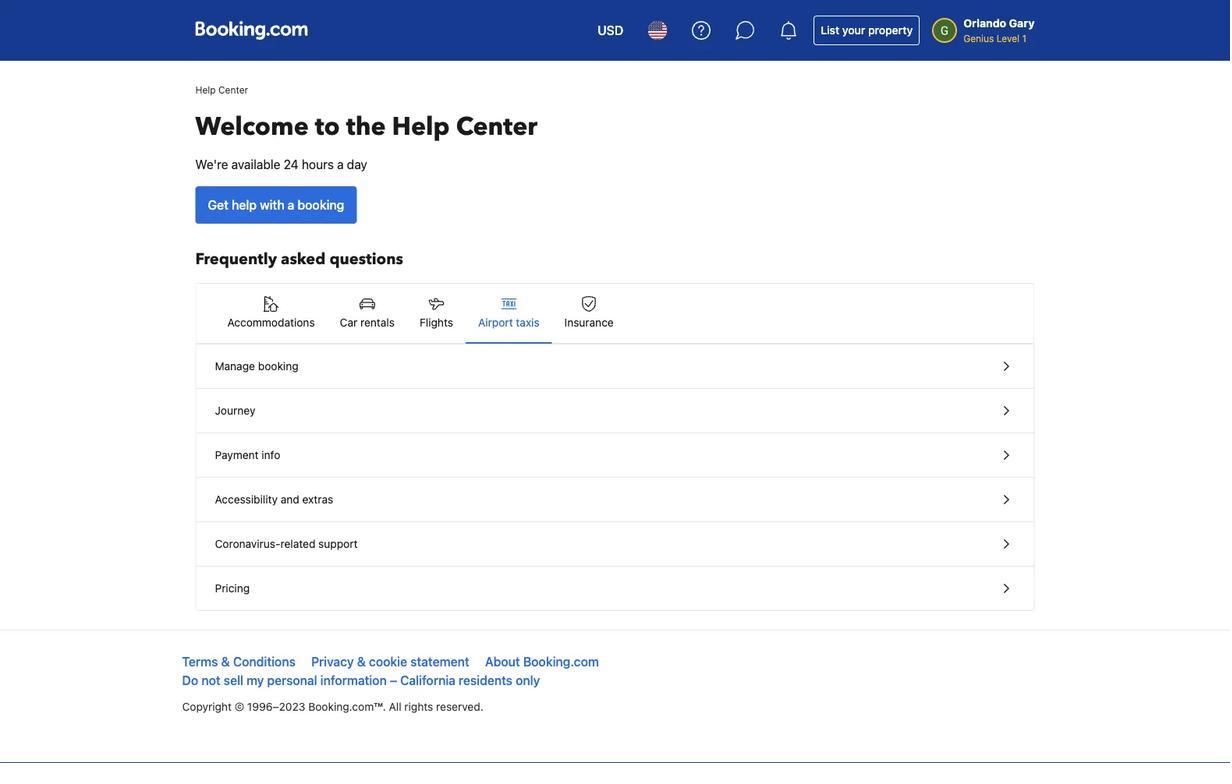 Task type: locate. For each thing, give the bounding box(es) containing it.
accessibility and extras button
[[196, 478, 1034, 523]]

and
[[281, 493, 299, 506]]

help
[[195, 84, 216, 95], [392, 110, 450, 144]]

a
[[337, 157, 344, 172], [288, 198, 294, 213]]

list your property link
[[814, 16, 920, 45]]

1 horizontal spatial center
[[456, 110, 537, 144]]

statement
[[410, 655, 469, 670]]

information
[[320, 674, 387, 688]]

welcome to the help center
[[195, 110, 537, 144]]

booking right manage
[[258, 360, 298, 373]]

1 vertical spatial a
[[288, 198, 294, 213]]

help
[[232, 198, 257, 213]]

coronavirus-related support button
[[196, 523, 1034, 567]]

0 vertical spatial a
[[337, 157, 344, 172]]

1996–2023
[[247, 701, 305, 714]]

1 vertical spatial help
[[392, 110, 450, 144]]

asked
[[281, 249, 326, 270]]

get
[[208, 198, 229, 213]]

tab list
[[196, 284, 1034, 345]]

1 horizontal spatial &
[[357, 655, 366, 670]]

sell
[[224, 674, 243, 688]]

hours
[[302, 157, 334, 172]]

personal
[[267, 674, 317, 688]]

flights
[[420, 316, 453, 329]]

california
[[400, 674, 455, 688]]

1
[[1022, 33, 1026, 44]]

& up do not sell my personal information – california residents only link
[[357, 655, 366, 670]]

help right the
[[392, 110, 450, 144]]

a inside button
[[288, 198, 294, 213]]

orlando gary genius level 1
[[963, 17, 1035, 44]]

privacy & cookie statement link
[[311, 655, 469, 670]]

0 horizontal spatial a
[[288, 198, 294, 213]]

payment info
[[215, 449, 280, 462]]

a right with
[[288, 198, 294, 213]]

only
[[516, 674, 540, 688]]

payment
[[215, 449, 259, 462]]

0 horizontal spatial &
[[221, 655, 230, 670]]

©
[[235, 701, 244, 714]]

cookie
[[369, 655, 407, 670]]

booking.com online hotel reservations image
[[195, 21, 308, 40]]

booking.com
[[523, 655, 599, 670]]

the
[[346, 110, 386, 144]]

we're available 24 hours a day
[[195, 157, 367, 172]]

terms & conditions
[[182, 655, 296, 670]]

get help with a booking button
[[195, 186, 357, 224]]

frequently
[[195, 249, 277, 270]]

1 vertical spatial center
[[456, 110, 537, 144]]

manage
[[215, 360, 255, 373]]

your
[[842, 24, 865, 37]]

& up sell
[[221, 655, 230, 670]]

24
[[284, 157, 299, 172]]

copyright © 1996–2023 booking.com™. all rights reserved.
[[182, 701, 483, 714]]

gary
[[1009, 17, 1035, 30]]

accommodations
[[227, 316, 315, 329]]

info
[[262, 449, 280, 462]]

booking
[[298, 198, 344, 213], [258, 360, 298, 373]]

0 vertical spatial help
[[195, 84, 216, 95]]

reserved.
[[436, 701, 483, 714]]

center
[[218, 84, 248, 95], [456, 110, 537, 144]]

0 horizontal spatial center
[[218, 84, 248, 95]]

conditions
[[233, 655, 296, 670]]

accessibility and extras
[[215, 493, 333, 506]]

help up welcome
[[195, 84, 216, 95]]

all
[[389, 701, 401, 714]]

residents
[[459, 674, 512, 688]]

insurance button
[[552, 284, 626, 343]]

&
[[221, 655, 230, 670], [357, 655, 366, 670]]

1 horizontal spatial a
[[337, 157, 344, 172]]

frequently asked questions
[[195, 249, 403, 270]]

1 & from the left
[[221, 655, 230, 670]]

questions
[[329, 249, 403, 270]]

terms
[[182, 655, 218, 670]]

2 & from the left
[[357, 655, 366, 670]]

booking down hours at top
[[298, 198, 344, 213]]

0 horizontal spatial help
[[195, 84, 216, 95]]

support
[[318, 538, 358, 551]]

accommodations button
[[215, 284, 327, 343]]

airport taxis button
[[466, 284, 552, 343]]

not
[[201, 674, 220, 688]]

1 horizontal spatial help
[[392, 110, 450, 144]]

1 vertical spatial booking
[[258, 360, 298, 373]]

car rentals button
[[327, 284, 407, 343]]

terms & conditions link
[[182, 655, 296, 670]]

manage booking
[[215, 360, 298, 373]]

a left day
[[337, 157, 344, 172]]



Task type: describe. For each thing, give the bounding box(es) containing it.
genius
[[963, 33, 994, 44]]

booking.com™.
[[308, 701, 386, 714]]

payment info button
[[196, 434, 1034, 478]]

my
[[247, 674, 264, 688]]

extras
[[302, 493, 333, 506]]

property
[[868, 24, 913, 37]]

& for terms
[[221, 655, 230, 670]]

get help with a booking
[[208, 198, 344, 213]]

insurance
[[564, 316, 614, 329]]

day
[[347, 157, 367, 172]]

orlando
[[963, 17, 1006, 30]]

privacy
[[311, 655, 354, 670]]

& for privacy
[[357, 655, 366, 670]]

related
[[280, 538, 315, 551]]

welcome
[[195, 110, 309, 144]]

journey
[[215, 404, 255, 417]]

taxis
[[516, 316, 539, 329]]

privacy & cookie statement
[[311, 655, 469, 670]]

journey button
[[196, 389, 1034, 434]]

coronavirus-
[[215, 538, 280, 551]]

coronavirus-related support
[[215, 538, 358, 551]]

do
[[182, 674, 198, 688]]

to
[[315, 110, 340, 144]]

airport
[[478, 316, 513, 329]]

list
[[821, 24, 839, 37]]

do not sell my personal information – california residents only link
[[182, 674, 540, 688]]

accessibility
[[215, 493, 278, 506]]

we're
[[195, 157, 228, 172]]

about booking.com link
[[485, 655, 599, 670]]

0 vertical spatial booking
[[298, 198, 344, 213]]

tab list containing accommodations
[[196, 284, 1034, 345]]

usd
[[598, 23, 623, 38]]

with
[[260, 198, 284, 213]]

car
[[340, 316, 357, 329]]

car rentals
[[340, 316, 395, 329]]

usd button
[[588, 12, 633, 49]]

rentals
[[360, 316, 395, 329]]

available
[[231, 157, 280, 172]]

airport taxis
[[478, 316, 539, 329]]

rights
[[404, 701, 433, 714]]

about
[[485, 655, 520, 670]]

list your property
[[821, 24, 913, 37]]

–
[[390, 674, 397, 688]]

manage booking button
[[196, 345, 1034, 389]]

level
[[997, 33, 1019, 44]]

0 vertical spatial center
[[218, 84, 248, 95]]

copyright
[[182, 701, 232, 714]]

pricing button
[[196, 567, 1034, 611]]

help center
[[195, 84, 248, 95]]

about booking.com do not sell my personal information – california residents only
[[182, 655, 599, 688]]

flights button
[[407, 284, 466, 343]]

pricing
[[215, 582, 250, 595]]



Task type: vqa. For each thing, say whether or not it's contained in the screenshot.
the flight within the MY FLIGHT BOOKING button
no



